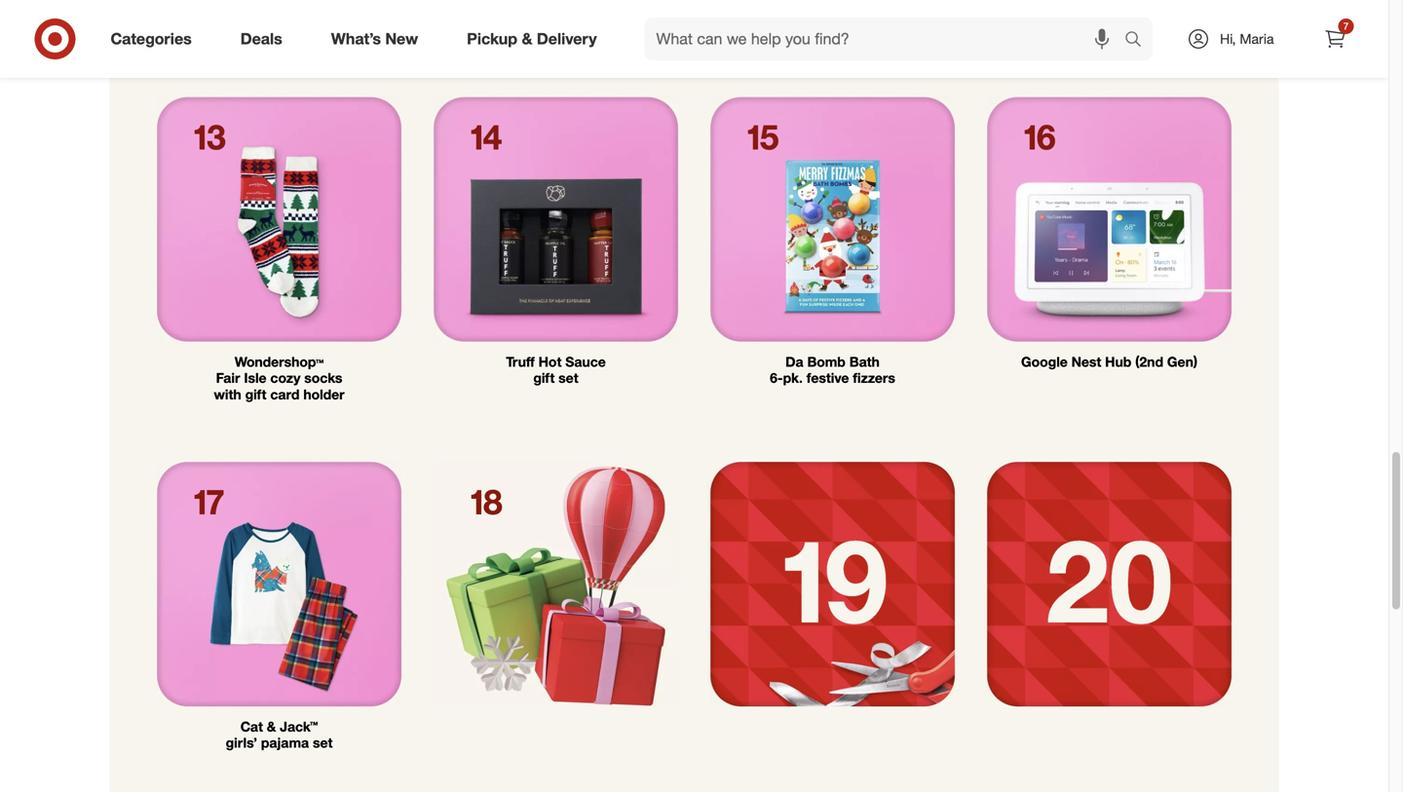 Task type: locate. For each thing, give the bounding box(es) containing it.
0 horizontal spatial set
[[313, 735, 333, 752]]

0 vertical spatial set
[[559, 370, 579, 387]]

jack™
[[280, 718, 318, 735]]

set
[[862, 21, 884, 38]]

what's new
[[331, 29, 418, 48]]

card
[[270, 386, 300, 403]]

set inside cat & jack™ girls' pajama set
[[313, 735, 333, 752]]

pk.
[[783, 370, 803, 387]]

set right 'pajama'
[[313, 735, 333, 752]]

gift
[[534, 370, 555, 387], [245, 386, 267, 403]]

pickup & delivery link
[[450, 18, 621, 60]]

gift right the with
[[245, 386, 267, 403]]

pillowfort™ baking play set
[[782, 5, 884, 38]]

set right the truff
[[559, 370, 579, 387]]

pajama
[[261, 735, 309, 752]]

17
[[192, 481, 225, 523]]

&
[[522, 29, 533, 48], [267, 718, 276, 735]]

bomb
[[807, 353, 846, 370]]

bearpaw shorty boots
[[1036, 5, 1184, 22]]

with
[[214, 386, 241, 403]]

nest
[[1072, 353, 1102, 370]]

1 horizontal spatial set
[[559, 370, 579, 387]]

15
[[746, 116, 779, 158]]

shortbread
[[485, 21, 558, 38]]

& for pickup
[[522, 29, 533, 48]]

set
[[559, 370, 579, 387], [313, 735, 333, 752]]

& for cat
[[267, 718, 276, 735]]

1 vertical spatial set
[[313, 735, 333, 752]]

tin
[[611, 21, 627, 38]]

what's
[[331, 29, 381, 48]]

holder
[[303, 386, 345, 403]]

truff hot sauce gift set
[[506, 353, 606, 387]]

0 horizontal spatial gift
[[245, 386, 267, 403]]

baking
[[782, 21, 827, 38]]

7 link
[[1314, 18, 1357, 60]]

0 vertical spatial &
[[522, 29, 533, 48]]

1 horizontal spatial gift
[[534, 370, 555, 387]]

shorty
[[1098, 5, 1141, 22]]

1 vertical spatial &
[[267, 718, 276, 735]]

gift inside wondershop™ fair isle cozy socks with gift card holder
[[245, 386, 267, 403]]

bearpaw
[[1036, 5, 1094, 22]]

0 horizontal spatial &
[[267, 718, 276, 735]]

(2nd
[[1136, 353, 1164, 370]]

fizzers
[[853, 370, 896, 387]]

socks
[[304, 370, 343, 387]]

& inside cat & jack™ girls' pajama set
[[267, 718, 276, 735]]

gift left sauce
[[534, 370, 555, 387]]

pillowfort™
[[798, 5, 868, 22]]

19
[[777, 510, 888, 649]]

1 horizontal spatial &
[[522, 29, 533, 48]]

6-
[[770, 370, 783, 387]]

What can we help you find? suggestions appear below search field
[[645, 18, 1130, 60]]

boots
[[1145, 5, 1184, 22]]



Task type: vqa. For each thing, say whether or not it's contained in the screenshot.
Frosted
no



Task type: describe. For each thing, give the bounding box(es) containing it.
hot
[[539, 353, 562, 370]]

sauce
[[566, 353, 606, 370]]

7
[[1344, 20, 1349, 32]]

fair
[[216, 370, 240, 387]]

search button
[[1116, 18, 1163, 64]]

bath
[[850, 353, 880, 370]]

gen)
[[1168, 353, 1198, 370]]

biscuit
[[562, 21, 607, 38]]

play
[[831, 21, 858, 38]]

cat
[[240, 718, 263, 735]]

deals
[[240, 29, 282, 48]]

categories link
[[94, 18, 216, 60]]

new
[[385, 29, 418, 48]]

18
[[469, 481, 503, 523]]

search
[[1116, 31, 1163, 50]]

bearpaw shorty boots link
[[971, 0, 1248, 33]]

cozy
[[270, 370, 301, 387]]

da bomb bath 6-pk. festive fizzers
[[770, 353, 896, 387]]

pickup & delivery
[[467, 29, 597, 48]]

girls'
[[226, 735, 257, 752]]

hi, maria
[[1220, 30, 1274, 47]]

maria
[[1240, 30, 1274, 47]]

hub
[[1105, 353, 1132, 370]]

13
[[192, 116, 226, 158]]

google nest hub (2nd gen)
[[1021, 353, 1198, 370]]

google
[[1021, 353, 1068, 370]]

deals link
[[224, 18, 307, 60]]

set inside truff hot sauce gift set
[[559, 370, 579, 387]]

hi,
[[1220, 30, 1236, 47]]

delivery
[[537, 29, 597, 48]]

14
[[469, 116, 502, 158]]

shortbread biscuit tin link
[[418, 0, 694, 50]]

truff
[[506, 353, 535, 370]]

categories
[[111, 29, 192, 48]]

gift inside truff hot sauce gift set
[[534, 370, 555, 387]]

20
[[1046, 510, 1173, 649]]

shortbread biscuit tin
[[485, 21, 627, 38]]

pickup
[[467, 29, 518, 48]]

what's new link
[[315, 18, 443, 60]]

16
[[1023, 116, 1056, 158]]

wondershop™ fair isle cozy socks with gift card holder
[[214, 353, 345, 403]]

wondershop™
[[235, 353, 324, 370]]

festive packages being dropped off by a festive hot air balloon image
[[433, 461, 679, 707]]

da
[[786, 353, 804, 370]]

isle
[[244, 370, 267, 387]]

festive
[[807, 370, 849, 387]]

cat & jack™ girls' pajama set
[[226, 718, 333, 752]]



